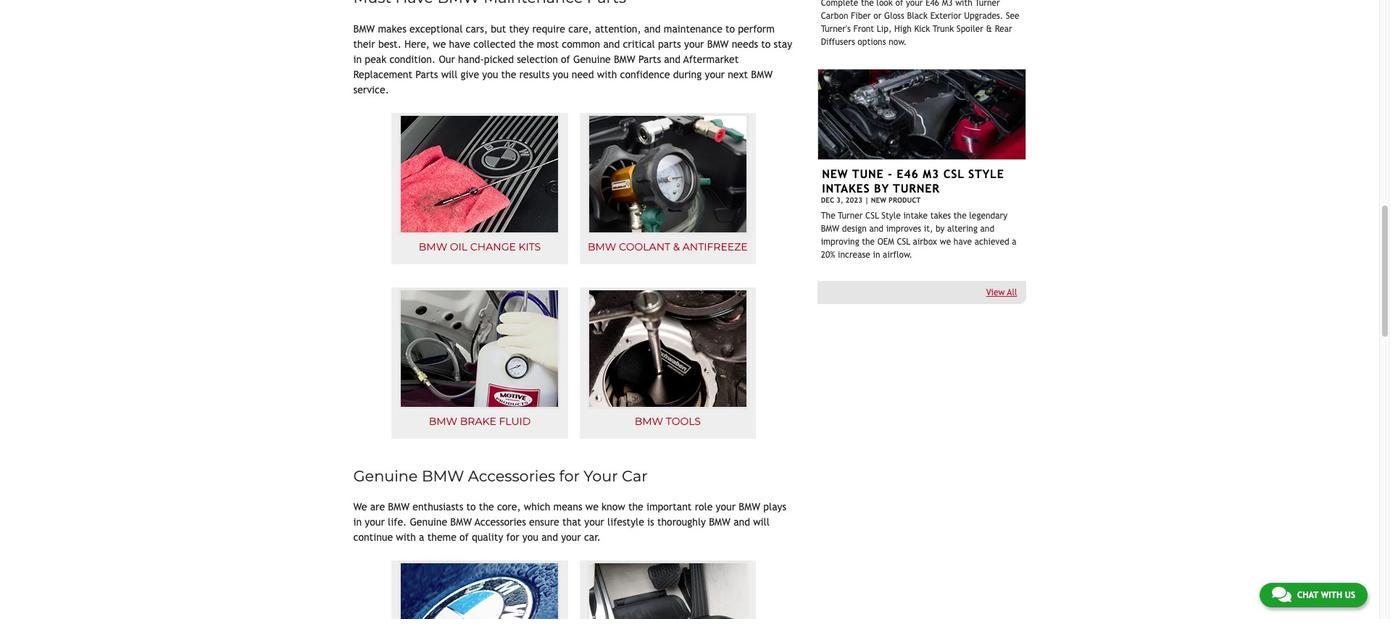 Task type: locate. For each thing, give the bounding box(es) containing it.
we are bmw enthusiasts to the core, which means we know the important role your bmw plays in your life. genuine bmw accessories ensure that your lifestyle is thoroughly bmw and will continue with a theme of quality for you and your car.
[[353, 502, 787, 544]]

by down "-"
[[874, 182, 889, 196]]

here,
[[404, 38, 430, 50]]

1 horizontal spatial new
[[871, 197, 887, 205]]

exterior
[[930, 11, 962, 21]]

hand-
[[458, 53, 484, 65]]

will
[[441, 68, 458, 80], [753, 517, 770, 528]]

we inside bmw makes exceptional cars, but they require care, attention, and maintenance to perform their best. here, we have collected the most common and critical parts your bmw needs to stay in peak condition. our hand-picked selection of genuine bmw parts and aftermarket replacement parts will give you the results you need with confidence during your next bmw service.
[[433, 38, 446, 50]]

you down picked at the top of the page
[[482, 68, 498, 80]]

0 vertical spatial m3
[[942, 0, 953, 8]]

tools
[[666, 415, 701, 428]]

of inside we are bmw enthusiasts to the core, which means we know the important role your bmw plays in your life. genuine bmw accessories ensure that your lifestyle is thoroughly bmw and will continue with a theme of quality for you and your car.
[[460, 532, 469, 544]]

airbox
[[913, 237, 937, 247]]

1 horizontal spatial you
[[523, 532, 539, 544]]

parts down condition.
[[416, 68, 438, 80]]

a left theme
[[419, 532, 424, 544]]

0 vertical spatial csl
[[944, 168, 964, 181]]

0 horizontal spatial turner
[[838, 211, 863, 221]]

spoiler
[[957, 24, 984, 34]]

in inside bmw makes exceptional cars, but they require care, attention, and maintenance to perform their best. here, we have collected the most common and critical parts your bmw needs to stay in peak condition. our hand-picked selection of genuine bmw parts and aftermarket replacement parts will give you the results you need with confidence during your next bmw service.
[[353, 53, 362, 65]]

you
[[482, 68, 498, 80], [553, 68, 569, 80], [523, 532, 539, 544]]

1 horizontal spatial style
[[968, 168, 1004, 181]]

1 vertical spatial &
[[673, 241, 680, 254]]

the up lifestyle
[[628, 502, 643, 513]]

the up fiber
[[861, 0, 874, 8]]

bmw up the 'their' on the left top of page
[[353, 23, 375, 34]]

view
[[986, 288, 1005, 298]]

1 horizontal spatial we
[[585, 502, 599, 513]]

1 horizontal spatial a
[[1012, 237, 1017, 247]]

a right achieved
[[1012, 237, 1017, 247]]

1 vertical spatial of
[[561, 53, 570, 65]]

lip,
[[877, 24, 892, 34]]

0 horizontal spatial style
[[882, 211, 901, 221]]

0 vertical spatial style
[[968, 168, 1004, 181]]

1 horizontal spatial e46
[[926, 0, 940, 8]]

turner up design
[[838, 211, 863, 221]]

1 vertical spatial parts
[[416, 68, 438, 80]]

0 vertical spatial to
[[726, 23, 735, 34]]

genuine bmw accessories for your car
[[353, 467, 648, 485]]

bmw tools image
[[587, 288, 749, 409]]

will down plays
[[753, 517, 770, 528]]

1 vertical spatial to
[[761, 38, 771, 50]]

black
[[907, 11, 928, 21]]

1 vertical spatial in
[[873, 250, 880, 260]]

your up black
[[906, 0, 923, 8]]

2 horizontal spatial turner
[[975, 0, 1000, 8]]

new right |
[[871, 197, 887, 205]]

2 horizontal spatial of
[[896, 0, 903, 8]]

for inside we are bmw enthusiasts to the core, which means we know the important role your bmw plays in your life. genuine bmw accessories ensure that your lifestyle is thoroughly bmw and will continue with a theme of quality for you and your car.
[[506, 532, 519, 544]]

1 horizontal spatial to
[[726, 23, 735, 34]]

new tune - e46 m3 csl style intakes by turner image
[[818, 69, 1026, 160]]

1 vertical spatial m3
[[923, 168, 939, 181]]

bmw emblems image
[[399, 562, 561, 620]]

with left us
[[1321, 591, 1343, 601]]

2 horizontal spatial to
[[761, 38, 771, 50]]

0 vertical spatial new
[[822, 168, 848, 181]]

2 vertical spatial genuine
[[410, 517, 447, 528]]

and down legendary
[[980, 224, 995, 234]]

it,
[[924, 224, 933, 234]]

chat
[[1297, 591, 1319, 601]]

e46 right "-"
[[897, 168, 919, 181]]

gloss
[[884, 11, 904, 21]]

during
[[673, 68, 702, 80]]

parts
[[658, 38, 681, 50]]

0 horizontal spatial e46
[[897, 168, 919, 181]]

accessories up core,
[[468, 467, 555, 485]]

0 vertical spatial a
[[1012, 237, 1017, 247]]

csl down |
[[866, 211, 879, 221]]

have inside new tune - e46 m3 csl style intakes by turner dec 3, 2023 | new product the turner csl style intake takes the legendary bmw design and improves it, by altering and improving the oem csl airbox we have achieved a 20% increase in airflow.
[[954, 237, 972, 247]]

in
[[353, 53, 362, 65], [873, 250, 880, 260], [353, 517, 362, 528]]

parts up confidence
[[639, 53, 661, 65]]

or
[[874, 11, 882, 21]]

turner up "product"
[[893, 182, 940, 196]]

with right need
[[597, 68, 617, 80]]

in inside new tune - e46 m3 csl style intakes by turner dec 3, 2023 | new product the turner csl style intake takes the legendary bmw design and improves it, by altering and improving the oem csl airbox we have achieved a 20% increase in airflow.
[[873, 250, 880, 260]]

0 horizontal spatial of
[[460, 532, 469, 544]]

will inside bmw makes exceptional cars, but they require care, attention, and maintenance to perform their best. here, we have collected the most common and critical parts your bmw needs to stay in peak condition. our hand-picked selection of genuine bmw parts and aftermarket replacement parts will give you the results you need with confidence during your next bmw service.
[[441, 68, 458, 80]]

intake
[[903, 211, 928, 221]]

critical
[[623, 38, 655, 50]]

0 vertical spatial will
[[441, 68, 458, 80]]

know
[[602, 502, 625, 513]]

0 vertical spatial e46
[[926, 0, 940, 8]]

0 horizontal spatial to
[[466, 502, 476, 513]]

2 horizontal spatial csl
[[944, 168, 964, 181]]

genuine up need
[[573, 53, 611, 65]]

csl
[[944, 168, 964, 181], [866, 211, 879, 221], [897, 237, 911, 247]]

selection
[[517, 53, 558, 65]]

will down our
[[441, 68, 458, 80]]

1 vertical spatial for
[[506, 532, 519, 544]]

2 vertical spatial csl
[[897, 237, 911, 247]]

0 horizontal spatial for
[[506, 532, 519, 544]]

1 vertical spatial turner
[[893, 182, 940, 196]]

for right quality at left
[[506, 532, 519, 544]]

we
[[353, 502, 367, 513]]

of down common
[[561, 53, 570, 65]]

turner inside 'complete the look of your e46 m3 with turner carbon fiber or gloss black exterior upgrades. see turner's front lip, high kick trunk spoiler & rear diffusers options now.'
[[975, 0, 1000, 8]]

stay
[[774, 38, 792, 50]]

to up 'needs'
[[726, 23, 735, 34]]

product
[[889, 197, 921, 205]]

needs
[[732, 38, 758, 50]]

intakes
[[822, 182, 870, 196]]

new up intakes
[[822, 168, 848, 181]]

will inside we are bmw enthusiasts to the core, which means we know the important role your bmw plays in your life. genuine bmw accessories ensure that your lifestyle is thoroughly bmw and will continue with a theme of quality for you and your car.
[[753, 517, 770, 528]]

new
[[822, 168, 848, 181], [871, 197, 887, 205]]

bmw oil change kits link
[[392, 113, 568, 264]]

change
[[470, 241, 516, 254]]

quality
[[472, 532, 503, 544]]

0 horizontal spatial will
[[441, 68, 458, 80]]

of inside bmw makes exceptional cars, but they require care, attention, and maintenance to perform their best. here, we have collected the most common and critical parts your bmw needs to stay in peak condition. our hand-picked selection of genuine bmw parts and aftermarket replacement parts will give you the results you need with confidence during your next bmw service.
[[561, 53, 570, 65]]

in inside we are bmw enthusiasts to the core, which means we know the important role your bmw plays in your life. genuine bmw accessories ensure that your lifestyle is thoroughly bmw and will continue with a theme of quality for you and your car.
[[353, 517, 362, 528]]

rear
[[995, 24, 1012, 34]]

altering
[[947, 224, 978, 234]]

1 vertical spatial a
[[419, 532, 424, 544]]

us
[[1345, 591, 1355, 601]]

tune
[[852, 168, 884, 181]]

we down exceptional
[[433, 38, 446, 50]]

1 horizontal spatial csl
[[897, 237, 911, 247]]

to left stay at the right of page
[[761, 38, 771, 50]]

1 vertical spatial will
[[753, 517, 770, 528]]

0 vertical spatial by
[[874, 182, 889, 196]]

diffusers
[[821, 37, 855, 47]]

1 vertical spatial e46
[[897, 168, 919, 181]]

1 horizontal spatial of
[[561, 53, 570, 65]]

view all link
[[986, 288, 1017, 298]]

in down the 'their' on the left top of page
[[353, 53, 362, 65]]

csl up takes
[[944, 168, 964, 181]]

1 vertical spatial we
[[940, 237, 951, 247]]

you down ensure
[[523, 532, 539, 544]]

2 vertical spatial in
[[353, 517, 362, 528]]

turner up upgrades.
[[975, 0, 1000, 8]]

a
[[1012, 237, 1017, 247], [419, 532, 424, 544]]

bmw down the
[[821, 224, 839, 234]]

genuine down enthusiasts
[[410, 517, 447, 528]]

in down we
[[353, 517, 362, 528]]

1 vertical spatial accessories
[[475, 517, 526, 528]]

your down that
[[561, 532, 581, 544]]

1 vertical spatial style
[[882, 211, 901, 221]]

have up hand-
[[449, 38, 470, 50]]

m3 inside new tune - e46 m3 csl style intakes by turner dec 3, 2023 | new product the turner csl style intake takes the legendary bmw design and improves it, by altering and improving the oem csl airbox we have achieved a 20% increase in airflow.
[[923, 168, 939, 181]]

2 horizontal spatial we
[[940, 237, 951, 247]]

oil
[[450, 241, 468, 254]]

new tune - e46 m3 csl style intakes by turner dec 3, 2023 | new product the turner csl style intake takes the legendary bmw design and improves it, by altering and improving the oem csl airbox we have achieved a 20% increase in airflow.
[[821, 168, 1017, 260]]

of up gloss
[[896, 0, 903, 8]]

0 horizontal spatial we
[[433, 38, 446, 50]]

in down oem
[[873, 250, 880, 260]]

accessories inside we are bmw enthusiasts to the core, which means we know the important role your bmw plays in your life. genuine bmw accessories ensure that your lifestyle is thoroughly bmw and will continue with a theme of quality for you and your car.
[[475, 517, 526, 528]]

1 horizontal spatial parts
[[639, 53, 661, 65]]

your up car.
[[584, 517, 604, 528]]

csl down improves
[[897, 237, 911, 247]]

1 vertical spatial have
[[954, 237, 972, 247]]

of right theme
[[460, 532, 469, 544]]

you inside we are bmw enthusiasts to the core, which means we know the important role your bmw plays in your life. genuine bmw accessories ensure that your lifestyle is thoroughly bmw and will continue with a theme of quality for you and your car.
[[523, 532, 539, 544]]

0 vertical spatial of
[[896, 0, 903, 8]]

kick
[[914, 24, 930, 34]]

your
[[584, 467, 618, 485]]

& right coolant
[[673, 241, 680, 254]]

bmw floor mats image
[[587, 562, 749, 620]]

collected
[[473, 38, 516, 50]]

we right 'airbox'
[[940, 237, 951, 247]]

options
[[858, 37, 886, 47]]

0 horizontal spatial have
[[449, 38, 470, 50]]

we
[[433, 38, 446, 50], [940, 237, 951, 247], [585, 502, 599, 513]]

our
[[439, 53, 455, 65]]

bmw oil change kits
[[419, 241, 541, 254]]

with up exterior
[[955, 0, 973, 8]]

style up improves
[[882, 211, 901, 221]]

e46 up exterior
[[926, 0, 940, 8]]

with down life.
[[396, 532, 416, 544]]

lifestyle
[[607, 517, 644, 528]]

& down upgrades.
[[986, 24, 992, 34]]

0 vertical spatial turner
[[975, 0, 1000, 8]]

1 horizontal spatial for
[[559, 467, 580, 485]]

0 vertical spatial &
[[986, 24, 992, 34]]

for up means
[[559, 467, 580, 485]]

makes
[[378, 23, 407, 34]]

the down picked at the top of the page
[[501, 68, 516, 80]]

parts
[[639, 53, 661, 65], [416, 68, 438, 80]]

e46
[[926, 0, 940, 8], [897, 168, 919, 181]]

and up the "critical"
[[644, 23, 661, 34]]

require
[[532, 23, 565, 34]]

0 horizontal spatial &
[[673, 241, 680, 254]]

2 vertical spatial of
[[460, 532, 469, 544]]

1 vertical spatial new
[[871, 197, 887, 205]]

0 horizontal spatial by
[[874, 182, 889, 196]]

m3 up exterior
[[942, 0, 953, 8]]

best.
[[378, 38, 401, 50]]

to
[[726, 23, 735, 34], [761, 38, 771, 50], [466, 502, 476, 513]]

they
[[509, 23, 529, 34]]

accessories down core,
[[475, 517, 526, 528]]

style up legendary
[[968, 168, 1004, 181]]

1 vertical spatial by
[[936, 224, 945, 234]]

m3
[[942, 0, 953, 8], [923, 168, 939, 181]]

to right enthusiasts
[[466, 502, 476, 513]]

0 horizontal spatial parts
[[416, 68, 438, 80]]

1 horizontal spatial turner
[[893, 182, 940, 196]]

0 horizontal spatial m3
[[923, 168, 939, 181]]

the
[[861, 0, 874, 8], [519, 38, 534, 50], [501, 68, 516, 80], [954, 211, 967, 221], [862, 237, 875, 247], [479, 502, 494, 513], [628, 502, 643, 513]]

0 vertical spatial in
[[353, 53, 362, 65]]

1 horizontal spatial m3
[[942, 0, 953, 8]]

0 horizontal spatial a
[[419, 532, 424, 544]]

0 vertical spatial genuine
[[573, 53, 611, 65]]

1 horizontal spatial &
[[986, 24, 992, 34]]

by right 'it,'
[[936, 224, 945, 234]]

have down 'altering'
[[954, 237, 972, 247]]

& inside 'complete the look of your e46 m3 with turner carbon fiber or gloss black exterior upgrades. see turner's front lip, high kick trunk spoiler & rear diffusers options now.'
[[986, 24, 992, 34]]

bmw
[[353, 23, 375, 34], [707, 38, 729, 50], [614, 53, 635, 65], [751, 68, 773, 80], [821, 224, 839, 234], [419, 241, 447, 254], [588, 241, 616, 254], [429, 415, 457, 428], [635, 415, 663, 428], [422, 467, 464, 485], [388, 502, 410, 513], [739, 502, 760, 513], [450, 517, 472, 528], [709, 517, 731, 528]]

0 vertical spatial have
[[449, 38, 470, 50]]

the down the 'they'
[[519, 38, 534, 50]]

bmw coolant & antifreeze image
[[587, 113, 749, 234]]

genuine
[[573, 53, 611, 65], [353, 467, 418, 485], [410, 517, 447, 528]]

is
[[647, 517, 654, 528]]

2 vertical spatial we
[[585, 502, 599, 513]]

2 vertical spatial to
[[466, 502, 476, 513]]

m3 right "-"
[[923, 168, 939, 181]]

we left know
[[585, 502, 599, 513]]

genuine up are
[[353, 467, 418, 485]]

trunk
[[933, 24, 954, 34]]

a inside we are bmw enthusiasts to the core, which means we know the important role your bmw plays in your life. genuine bmw accessories ensure that your lifestyle is thoroughly bmw and will continue with a theme of quality for you and your car.
[[419, 532, 424, 544]]

1 vertical spatial csl
[[866, 211, 879, 221]]

you left need
[[553, 68, 569, 80]]

1 horizontal spatial have
[[954, 237, 972, 247]]

bmw left coolant
[[588, 241, 616, 254]]

of
[[896, 0, 903, 8], [561, 53, 570, 65], [460, 532, 469, 544]]

0 vertical spatial we
[[433, 38, 446, 50]]

your down maintenance
[[684, 38, 704, 50]]

oem
[[878, 237, 894, 247]]

1 horizontal spatial will
[[753, 517, 770, 528]]

bmw brake fluid
[[429, 415, 531, 428]]

next
[[728, 68, 748, 80]]

theme
[[427, 532, 457, 544]]

turner
[[975, 0, 1000, 8], [893, 182, 940, 196], [838, 211, 863, 221]]



Task type: vqa. For each thing, say whether or not it's contained in the screenshot.
can
no



Task type: describe. For each thing, give the bounding box(es) containing it.
increase
[[838, 250, 870, 260]]

plays
[[763, 502, 787, 513]]

bmw inside new tune - e46 m3 csl style intakes by turner dec 3, 2023 | new product the turner csl style intake takes the legendary bmw design and improves it, by altering and improving the oem csl airbox we have achieved a 20% increase in airflow.
[[821, 224, 839, 234]]

improving
[[821, 237, 859, 247]]

bmw left tools
[[635, 415, 663, 428]]

care,
[[568, 23, 592, 34]]

car.
[[584, 532, 601, 544]]

2 horizontal spatial you
[[553, 68, 569, 80]]

we inside we are bmw enthusiasts to the core, which means we know the important role your bmw plays in your life. genuine bmw accessories ensure that your lifestyle is thoroughly bmw and will continue with a theme of quality for you and your car.
[[585, 502, 599, 513]]

1 horizontal spatial by
[[936, 224, 945, 234]]

0 horizontal spatial csl
[[866, 211, 879, 221]]

see
[[1006, 11, 1020, 21]]

means
[[554, 502, 582, 513]]

front
[[853, 24, 874, 34]]

the inside 'complete the look of your e46 m3 with turner carbon fiber or gloss black exterior upgrades. see turner's front lip, high kick trunk spoiler & rear diffusers options now.'
[[861, 0, 874, 8]]

their
[[353, 38, 375, 50]]

bmw oil change kits image
[[399, 113, 561, 234]]

picked
[[484, 53, 514, 65]]

0 horizontal spatial new
[[822, 168, 848, 181]]

the up 'altering'
[[954, 211, 967, 221]]

m3 inside 'complete the look of your e46 m3 with turner carbon fiber or gloss black exterior upgrades. see turner's front lip, high kick trunk spoiler & rear diffusers options now.'
[[942, 0, 953, 8]]

are
[[370, 502, 385, 513]]

bmw up 'aftermarket' at top
[[707, 38, 729, 50]]

give
[[461, 68, 479, 80]]

your right role
[[716, 502, 736, 513]]

coolant
[[619, 241, 671, 254]]

replacement
[[353, 68, 412, 80]]

fluid
[[499, 415, 531, 428]]

design
[[842, 224, 867, 234]]

role
[[695, 502, 713, 513]]

0 vertical spatial accessories
[[468, 467, 555, 485]]

the
[[821, 211, 836, 221]]

but
[[491, 23, 506, 34]]

e46 inside 'complete the look of your e46 m3 with turner carbon fiber or gloss black exterior upgrades. see turner's front lip, high kick trunk spoiler & rear diffusers options now.'
[[926, 0, 940, 8]]

aftermarket
[[683, 53, 739, 65]]

which
[[524, 502, 550, 513]]

the left core,
[[479, 502, 494, 513]]

a inside new tune - e46 m3 csl style intakes by turner dec 3, 2023 | new product the turner csl style intake takes the legendary bmw design and improves it, by altering and improving the oem csl airbox we have achieved a 20% increase in airflow.
[[1012, 237, 1017, 247]]

brake
[[460, 415, 496, 428]]

your down 'aftermarket' at top
[[705, 68, 725, 80]]

enthusiasts
[[413, 502, 463, 513]]

turner's
[[821, 24, 851, 34]]

high
[[894, 24, 912, 34]]

perform
[[738, 23, 775, 34]]

core,
[[497, 502, 521, 513]]

bmw down role
[[709, 517, 731, 528]]

exceptional
[[410, 23, 463, 34]]

and down attention,
[[603, 38, 620, 50]]

with inside bmw makes exceptional cars, but they require care, attention, and maintenance to perform their best. here, we have collected the most common and critical parts your bmw needs to stay in peak condition. our hand-picked selection of genuine bmw parts and aftermarket replacement parts will give you the results you need with confidence during your next bmw service.
[[597, 68, 617, 80]]

bmw brake fluid link
[[392, 287, 568, 439]]

to inside we are bmw enthusiasts to the core, which means we know the important role your bmw plays in your life. genuine bmw accessories ensure that your lifestyle is thoroughly bmw and will continue with a theme of quality for you and your car.
[[466, 502, 476, 513]]

your up the continue
[[365, 517, 385, 528]]

most
[[537, 38, 559, 50]]

chat with us
[[1297, 591, 1355, 601]]

with inside we are bmw enthusiasts to the core, which means we know the important role your bmw plays in your life. genuine bmw accessories ensure that your lifestyle is thoroughly bmw and will continue with a theme of quality for you and your car.
[[396, 532, 416, 544]]

carbon
[[821, 11, 848, 21]]

that
[[562, 517, 581, 528]]

upgrades.
[[964, 11, 1003, 21]]

condition.
[[390, 53, 436, 65]]

attention,
[[595, 23, 641, 34]]

bmw up enthusiasts
[[422, 467, 464, 485]]

comments image
[[1272, 586, 1292, 604]]

life.
[[388, 517, 407, 528]]

common
[[562, 38, 600, 50]]

bmw coolant & antifreeze link
[[580, 113, 756, 264]]

and up oem
[[869, 224, 884, 234]]

e46 inside new tune - e46 m3 csl style intakes by turner dec 3, 2023 | new product the turner csl style intake takes the legendary bmw design and improves it, by altering and improving the oem csl airbox we have achieved a 20% increase in airflow.
[[897, 168, 919, 181]]

1 vertical spatial genuine
[[353, 467, 418, 485]]

have inside bmw makes exceptional cars, but they require care, attention, and maintenance to perform their best. here, we have collected the most common and critical parts your bmw needs to stay in peak condition. our hand-picked selection of genuine bmw parts and aftermarket replacement parts will give you the results you need with confidence during your next bmw service.
[[449, 38, 470, 50]]

improves
[[886, 224, 921, 234]]

need
[[572, 68, 594, 80]]

bmw left oil
[[419, 241, 447, 254]]

kits
[[519, 241, 541, 254]]

2023
[[846, 197, 863, 205]]

service.
[[353, 84, 389, 95]]

bmw coolant & antifreeze
[[588, 241, 748, 254]]

we inside new tune - e46 m3 csl style intakes by turner dec 3, 2023 | new product the turner csl style intake takes the legendary bmw design and improves it, by altering and improving the oem csl airbox we have achieved a 20% increase in airflow.
[[940, 237, 951, 247]]

bmw left brake
[[429, 415, 457, 428]]

bmw right next
[[751, 68, 773, 80]]

with inside 'complete the look of your e46 m3 with turner carbon fiber or gloss black exterior upgrades. see turner's front lip, high kick trunk spoiler & rear diffusers options now.'
[[955, 0, 973, 8]]

new tune - e46 m3 csl style intakes by turner link
[[822, 168, 1004, 196]]

your inside 'complete the look of your e46 m3 with turner carbon fiber or gloss black exterior upgrades. see turner's front lip, high kick trunk spoiler & rear diffusers options now.'
[[906, 0, 923, 8]]

the left oem
[[862, 237, 875, 247]]

|
[[865, 197, 869, 205]]

continue
[[353, 532, 393, 544]]

-
[[888, 168, 893, 181]]

cars,
[[466, 23, 488, 34]]

maintenance
[[664, 23, 723, 34]]

3,
[[836, 197, 843, 205]]

0 horizontal spatial you
[[482, 68, 498, 80]]

genuine inside we are bmw enthusiasts to the core, which means we know the important role your bmw plays in your life. genuine bmw accessories ensure that your lifestyle is thoroughly bmw and will continue with a theme of quality for you and your car.
[[410, 517, 447, 528]]

and right 'thoroughly'
[[734, 517, 750, 528]]

car
[[622, 467, 648, 485]]

fiber
[[851, 11, 871, 21]]

achieved
[[975, 237, 1009, 247]]

confidence
[[620, 68, 670, 80]]

antifreeze
[[683, 241, 748, 254]]

view all
[[986, 288, 1017, 298]]

complete
[[821, 0, 858, 8]]

and down ensure
[[542, 532, 558, 544]]

chat with us link
[[1260, 584, 1368, 608]]

bmw up life.
[[388, 502, 410, 513]]

look
[[877, 0, 893, 8]]

now.
[[889, 37, 907, 47]]

genuine inside bmw makes exceptional cars, but they require care, attention, and maintenance to perform their best. here, we have collected the most common and critical parts your bmw needs to stay in peak condition. our hand-picked selection of genuine bmw parts and aftermarket replacement parts will give you the results you need with confidence during your next bmw service.
[[573, 53, 611, 65]]

genuine bmw brake fluid image
[[399, 288, 561, 409]]

of inside 'complete the look of your e46 m3 with turner carbon fiber or gloss black exterior upgrades. see turner's front lip, high kick trunk spoiler & rear diffusers options now.'
[[896, 0, 903, 8]]

all
[[1007, 288, 1017, 298]]

ensure
[[529, 517, 559, 528]]

bmw left plays
[[739, 502, 760, 513]]

0 vertical spatial for
[[559, 467, 580, 485]]

important
[[647, 502, 692, 513]]

complete the look of your e46 m3 with turner carbon fiber or gloss black exterior upgrades. see turner's front lip, high kick trunk spoiler & rear diffusers options now.
[[821, 0, 1020, 47]]

bmw tools
[[635, 415, 701, 428]]

20%
[[821, 250, 835, 260]]

airflow.
[[883, 250, 913, 260]]

2 vertical spatial turner
[[838, 211, 863, 221]]

0 vertical spatial parts
[[639, 53, 661, 65]]

bmw up theme
[[450, 517, 472, 528]]

bmw makes exceptional cars, but they require care, attention, and maintenance to perform their best. here, we have collected the most common and critical parts your bmw needs to stay in peak condition. our hand-picked selection of genuine bmw parts and aftermarket replacement parts will give you the results you need with confidence during your next bmw service.
[[353, 23, 792, 95]]

thoroughly
[[657, 517, 706, 528]]

bmw down the "critical"
[[614, 53, 635, 65]]

and down parts
[[664, 53, 681, 65]]

peak
[[365, 53, 387, 65]]



